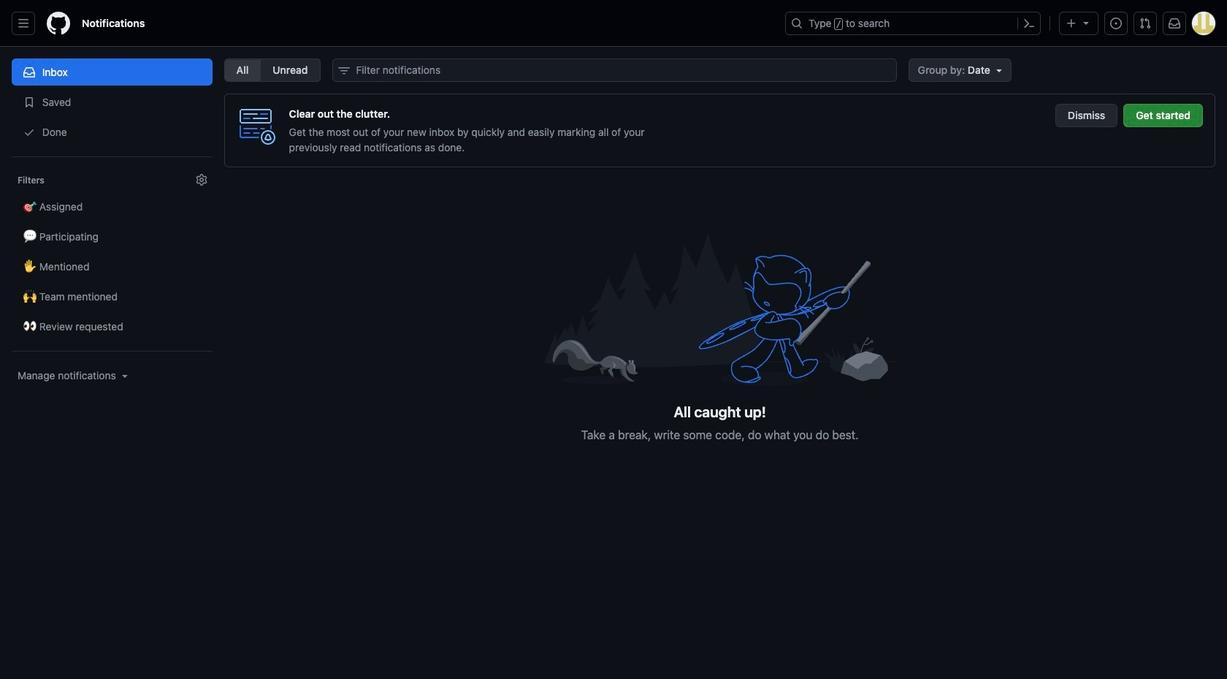 Task type: vqa. For each thing, say whether or not it's contained in the screenshot.
the topmost triangle down icon
yes



Task type: describe. For each thing, give the bounding box(es) containing it.
command palette image
[[1024, 18, 1036, 29]]

issue opened image
[[1111, 18, 1123, 29]]

1 horizontal spatial triangle down image
[[1081, 17, 1093, 29]]

homepage image
[[47, 12, 70, 35]]

triangle down image
[[119, 370, 131, 382]]

filter image
[[338, 65, 350, 77]]

plus image
[[1066, 18, 1078, 29]]



Task type: locate. For each thing, give the bounding box(es) containing it.
0 vertical spatial triangle down image
[[1081, 17, 1093, 29]]

1 vertical spatial triangle down image
[[994, 64, 1006, 76]]

inbox zero image
[[545, 226, 896, 392]]

git pull request image
[[1140, 18, 1152, 29]]

bookmark image
[[23, 96, 35, 108]]

triangle down image
[[1081, 17, 1093, 29], [994, 64, 1006, 76]]

Filter notifications text field
[[332, 58, 897, 82]]

notifications element
[[12, 47, 212, 504]]

notifications image
[[1169, 18, 1181, 29]]

inbox image
[[23, 67, 35, 78]]

0 horizontal spatial triangle down image
[[994, 64, 1006, 76]]

customize filters image
[[196, 174, 207, 186]]

check image
[[23, 126, 35, 138]]

None search field
[[332, 58, 897, 82]]



